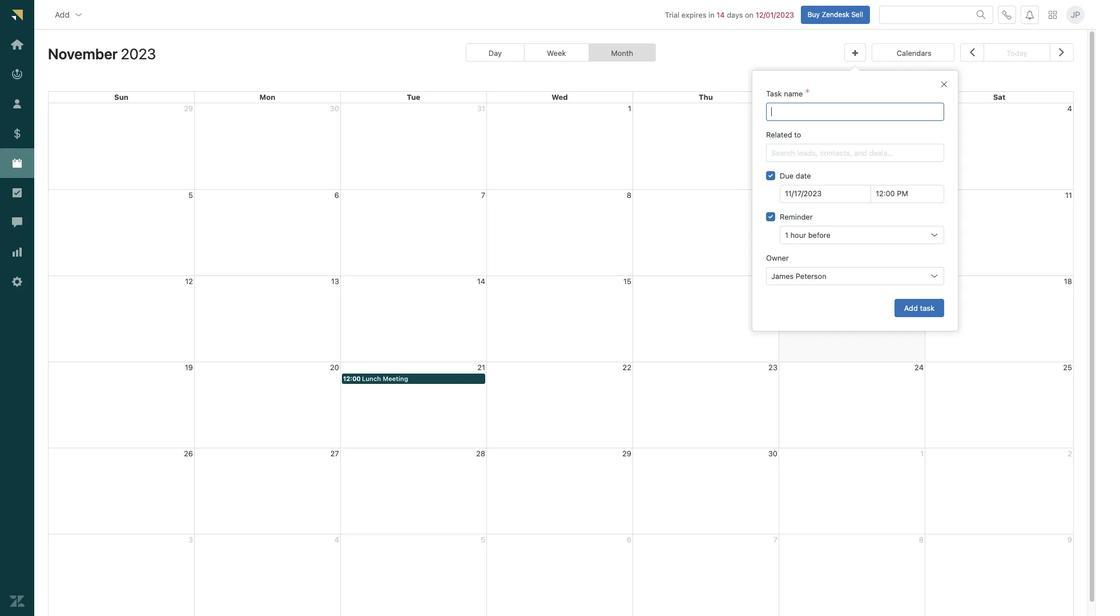 Task type: vqa. For each thing, say whether or not it's contained in the screenshot.
the 4
yes



Task type: locate. For each thing, give the bounding box(es) containing it.
jp
[[1071, 10, 1081, 19]]

owner
[[767, 254, 789, 263]]

1
[[628, 104, 632, 113], [785, 231, 789, 240]]

date
[[796, 171, 812, 180]]

before
[[809, 231, 831, 240]]

27
[[331, 449, 339, 458]]

reminder
[[780, 212, 813, 222]]

1 horizontal spatial add
[[905, 304, 918, 313]]

buy zendesk sell
[[808, 10, 864, 19]]

jp button
[[1067, 5, 1085, 24]]

0 horizontal spatial add
[[55, 9, 70, 19]]

11
[[1066, 191, 1073, 200]]

add
[[55, 9, 70, 19], [905, 304, 918, 313]]

plus image
[[853, 50, 859, 57]]

trial
[[665, 10, 680, 19]]

bell image
[[1026, 10, 1035, 19]]

0 horizontal spatial 1
[[628, 104, 632, 113]]

week
[[547, 49, 566, 58]]

add for add task
[[905, 304, 918, 313]]

name
[[784, 89, 803, 98]]

14
[[717, 10, 725, 19], [477, 277, 486, 286]]

task
[[921, 304, 935, 313]]

deals…
[[870, 149, 894, 158]]

add left task
[[905, 304, 918, 313]]

3
[[920, 104, 924, 113]]

12:00
[[343, 375, 361, 383]]

due date
[[780, 171, 812, 180]]

today
[[1007, 49, 1028, 58]]

related
[[767, 130, 793, 139]]

1 vertical spatial 1
[[785, 231, 789, 240]]

add inside button
[[905, 304, 918, 313]]

12
[[185, 277, 193, 286]]

lunch
[[362, 375, 381, 383]]

fri
[[848, 93, 857, 102]]

search leads, contacts, and deals…
[[772, 149, 894, 158]]

sell
[[852, 10, 864, 19]]

contacts,
[[820, 149, 853, 158]]

1 horizontal spatial 1
[[785, 231, 789, 240]]

23
[[769, 363, 778, 372]]

meeting
[[383, 375, 408, 383]]

search image
[[977, 10, 986, 19]]

asterisk image
[[806, 89, 810, 98]]

24
[[915, 363, 924, 372]]

add inside button
[[55, 9, 70, 19]]

trial expires in 14 days on 12/01/2023
[[665, 10, 795, 19]]

james peterson
[[772, 272, 827, 281]]

add button
[[46, 3, 92, 26]]

1 for 1 hour before
[[785, 231, 789, 240]]

day
[[489, 49, 502, 58]]

task name
[[767, 89, 803, 98]]

0 vertical spatial 14
[[717, 10, 725, 19]]

zendesk products image
[[1049, 11, 1057, 19]]

buy zendesk sell button
[[801, 5, 871, 24]]

zendesk image
[[10, 595, 25, 610]]

angle left image
[[970, 45, 975, 59]]

wed
[[552, 93, 568, 102]]

0 vertical spatial add
[[55, 9, 70, 19]]

2
[[774, 104, 778, 113]]

10
[[916, 191, 924, 200]]

0 horizontal spatial 14
[[477, 277, 486, 286]]

1 inside 1 hour before button
[[785, 231, 789, 240]]

on
[[745, 10, 754, 19]]

leads,
[[798, 149, 818, 158]]

thu
[[699, 93, 713, 102]]

1 hour before
[[785, 231, 831, 240]]

add left chevron down icon
[[55, 9, 70, 19]]

17
[[917, 277, 924, 286]]

21
[[478, 363, 486, 372]]

task
[[767, 89, 782, 98]]

1 horizontal spatial 14
[[717, 10, 725, 19]]

5
[[189, 191, 193, 200]]

peterson
[[796, 272, 827, 281]]

zendesk
[[822, 10, 850, 19]]

1 vertical spatial add
[[905, 304, 918, 313]]

22
[[623, 363, 632, 372]]

mon
[[260, 93, 276, 102]]

sat
[[994, 93, 1006, 102]]

26
[[184, 449, 193, 458]]

chevron down image
[[74, 10, 83, 19]]

1 vertical spatial 14
[[477, 277, 486, 286]]

angle right image
[[1060, 45, 1065, 59]]

29
[[623, 449, 632, 458]]

november
[[48, 45, 118, 62]]

add for add
[[55, 9, 70, 19]]

0 vertical spatial 1
[[628, 104, 632, 113]]

november 2023
[[48, 45, 156, 62]]



Task type: describe. For each thing, give the bounding box(es) containing it.
calendars
[[897, 49, 932, 58]]

hour
[[791, 231, 807, 240]]

james peterson button
[[767, 267, 945, 286]]

7
[[481, 191, 486, 200]]

4
[[1068, 104, 1073, 113]]

tue
[[407, 93, 421, 102]]

20
[[330, 363, 339, 372]]

add task
[[905, 304, 935, 313]]

MM/DD/YYYY field
[[785, 186, 867, 203]]

13
[[331, 277, 339, 286]]

buy
[[808, 10, 820, 19]]

8
[[627, 191, 632, 200]]

Search leads, contacts, and deals… field
[[772, 145, 940, 162]]

1 for 1
[[628, 104, 632, 113]]

days
[[727, 10, 743, 19]]

calls image
[[1003, 10, 1012, 19]]

sun
[[114, 93, 128, 102]]

25
[[1064, 363, 1073, 372]]

6
[[335, 191, 339, 200]]

add task button
[[895, 299, 945, 318]]

search
[[772, 149, 796, 158]]

12/01/2023
[[756, 10, 795, 19]]

and
[[855, 149, 868, 158]]

16
[[770, 277, 778, 286]]

Task name field
[[772, 103, 940, 121]]

james
[[772, 272, 794, 281]]

30
[[769, 449, 778, 458]]

cancel image
[[940, 80, 949, 89]]

28
[[476, 449, 486, 458]]

in
[[709, 10, 715, 19]]

due
[[780, 171, 794, 180]]

expires
[[682, 10, 707, 19]]

15
[[624, 277, 632, 286]]

18
[[1065, 277, 1073, 286]]

related to
[[767, 130, 802, 139]]

12:00 lunch meeting
[[343, 375, 408, 383]]

1 hour before button
[[780, 226, 945, 244]]

to
[[795, 130, 802, 139]]

19
[[185, 363, 193, 372]]

HH:MM field
[[876, 186, 940, 203]]

2023
[[121, 45, 156, 62]]



